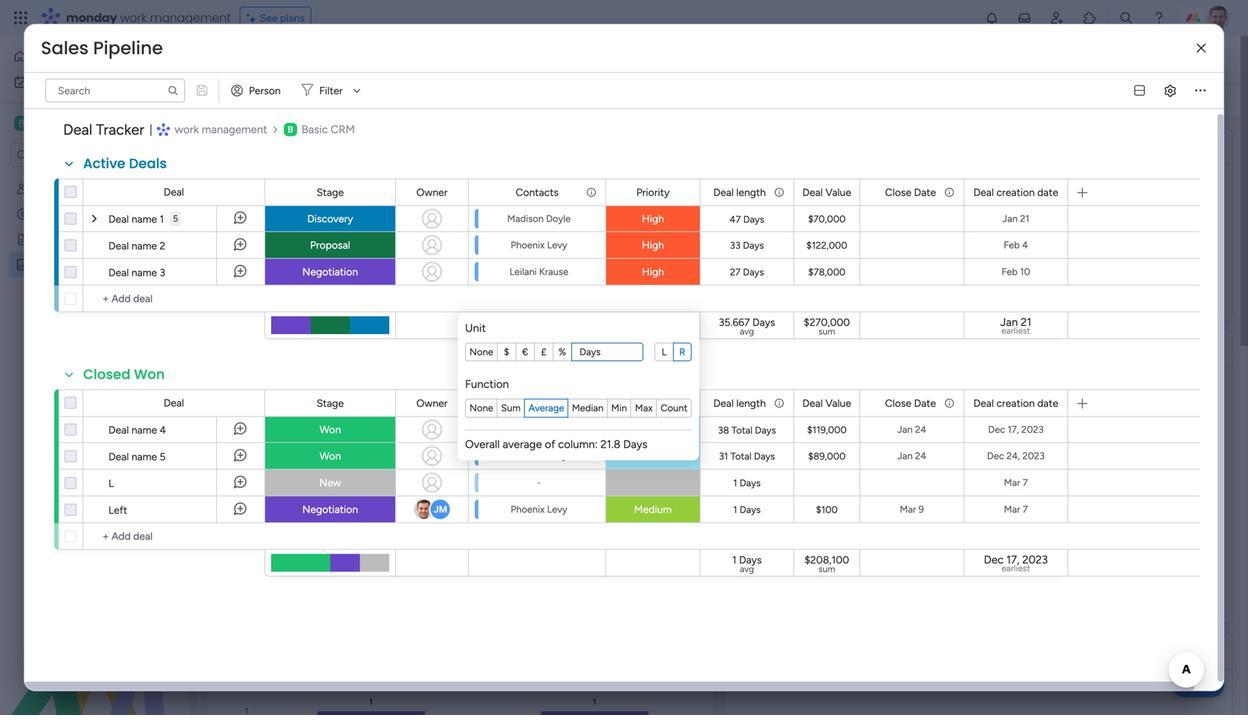 Task type: vqa. For each thing, say whether or not it's contained in the screenshot.
21 inside jan 21 earliest
yes



Task type: describe. For each thing, give the bounding box(es) containing it.
2 negotiation from the top
[[303, 504, 358, 516]]

won)
[[975, 339, 1010, 358]]

arrow down image
[[348, 82, 366, 100]]

sum
[[501, 403, 521, 414]]

add widget
[[242, 95, 296, 107]]

deal name 1
[[109, 213, 164, 226]]

0 horizontal spatial filter dashboard by text search field
[[45, 79, 185, 103]]

17, for dec 17, 2023 earliest
[[1007, 554, 1020, 567]]

31 total days
[[719, 451, 775, 463]]

mar 9
[[900, 504, 925, 516]]

levy for left
[[547, 504, 568, 516]]

1 close date field from the top
[[882, 184, 940, 201]]

47 days
[[730, 214, 765, 226]]

-
[[537, 477, 541, 489]]

actual
[[750, 339, 794, 358]]

public dashboard image
[[16, 258, 30, 272]]

sum for $208,100
[[819, 564, 836, 575]]

filter
[[319, 84, 343, 97]]

1 deal length field from the top
[[710, 184, 770, 201]]

1 priority field from the top
[[633, 184, 674, 201]]

medium
[[635, 504, 672, 516]]

phoenix levy for deal name 2
[[511, 239, 568, 251]]

work for monday
[[120, 9, 147, 26]]

days inside 35.667 days avg
[[753, 316, 776, 329]]

1 horizontal spatial workspace image
[[284, 123, 297, 136]]

35.667 days avg
[[719, 316, 776, 337]]

1 horizontal spatial 4
[[1023, 239, 1029, 251]]

min
[[612, 403, 627, 414]]

pipeline
[[93, 36, 163, 61]]

2 priority field from the top
[[633, 395, 674, 412]]

crm inside workspace selection element
[[66, 116, 92, 130]]

won inside field
[[134, 365, 165, 384]]

1 days avg
[[733, 554, 762, 575]]

31
[[719, 451, 729, 463]]

value for closed won
[[826, 397, 852, 410]]

5 inside button
[[173, 213, 178, 224]]

sales for $208,000
[[224, 43, 286, 76]]

dec 17, 2023
[[989, 424, 1044, 436]]

avg for 1
[[740, 564, 755, 575]]

r
[[680, 346, 686, 358]]

$
[[504, 346, 510, 358]]

started
[[73, 233, 108, 246]]

phoenix for deal name 2
[[511, 239, 545, 251]]

deal length for 1st the deal length field from the top
[[714, 186, 766, 199]]

workspace selection element
[[14, 114, 94, 132]]

2 horizontal spatial work
[[175, 123, 199, 136]]

21 for jan 21 earliest
[[1021, 316, 1032, 329]]

avg for 35.667
[[740, 326, 755, 337]]

dec 17, 2023 earliest
[[984, 554, 1049, 574]]

madison
[[508, 213, 544, 225]]

9
[[919, 504, 925, 516]]

average for average value of won deals
[[232, 137, 289, 156]]

monday
[[66, 9, 117, 26]]

2 24 from the top
[[916, 450, 927, 462]]

2 7 from the top
[[1023, 504, 1028, 516]]

lottie animation element
[[0, 566, 190, 716]]

2 close from the top
[[886, 397, 912, 410]]

0 horizontal spatial workspace image
[[14, 115, 29, 132]]

stage for 1st stage field from the bottom of the page
[[317, 397, 344, 410]]

$122,000
[[807, 240, 848, 252]]

2 owner field from the top
[[413, 395, 452, 412]]

update feed image
[[1018, 10, 1032, 25]]

actual revenue by month (deals won)
[[750, 339, 1010, 358]]

33 days
[[730, 240, 764, 252]]

column:
[[558, 438, 598, 452]]

stage for 1st stage field
[[317, 186, 344, 199]]

average
[[503, 438, 542, 452]]

Actual Revenue by Month (Deals won) field
[[746, 339, 1014, 358]]

jan 21
[[1003, 213, 1030, 225]]

10
[[1021, 266, 1031, 278]]

1 jan 24 from the top
[[898, 424, 927, 436]]

count
[[661, 403, 688, 414]]

$70,000
[[809, 213, 846, 225]]

by
[[860, 339, 877, 358]]

1 high from the top
[[642, 213, 664, 225]]

2 deal length field from the top
[[710, 395, 770, 412]]

0 vertical spatial deal tracker
[[63, 121, 144, 139]]

getting
[[35, 233, 71, 246]]

deals inside the active deals field
[[129, 154, 167, 173]]

1 horizontal spatial deals
[[387, 137, 424, 156]]

1 connected board button
[[308, 89, 429, 113]]

max
[[635, 403, 653, 414]]

0 horizontal spatial tracker
[[58, 208, 92, 221]]

deal creation date for second deal creation date field
[[974, 397, 1059, 410]]

b for workspace "icon" to the left
[[18, 117, 25, 130]]

1 close date from the top
[[886, 186, 937, 199]]

0 horizontal spatial $89,000
[[355, 190, 566, 256]]

add
[[242, 95, 261, 107]]

dapulse x slim image
[[1197, 43, 1206, 54]]

average value of won deals
[[232, 137, 424, 156]]

38 total days
[[718, 425, 776, 437]]

1 1 days from the top
[[734, 478, 761, 489]]

see plans button
[[240, 7, 312, 29]]

$270,000 sum
[[804, 316, 850, 337]]

my for my work
[[34, 75, 48, 88]]

deal value field for closed won
[[799, 395, 855, 412]]

my work
[[34, 75, 74, 88]]

2 low from the top
[[644, 450, 663, 463]]

discovery
[[307, 213, 353, 225]]

1 krause from the top
[[539, 266, 569, 278]]

filter button
[[296, 79, 366, 103]]

2 length from the top
[[737, 397, 766, 410]]

1 low from the top
[[644, 424, 663, 436]]

sales right public dashboard image
[[35, 259, 59, 271]]

$119,000
[[807, 424, 847, 436]]

Active Deals field
[[80, 154, 171, 174]]

Closed Won field
[[80, 365, 169, 385]]

1 horizontal spatial l
[[662, 346, 667, 358]]

sales dashboard banner
[[197, 36, 1241, 119]]

38
[[718, 425, 730, 437]]

$208,100 sum
[[805, 554, 850, 575]]

month
[[881, 339, 924, 358]]

my for my contacts
[[35, 183, 49, 195]]

0 vertical spatial tracker
[[96, 121, 144, 139]]

2 more dots image from the top
[[1204, 343, 1215, 354]]

$100
[[816, 504, 838, 516]]

1 leilani krause from the top
[[510, 266, 569, 278]]

2 + add deal text field from the top
[[91, 528, 258, 546]]

function
[[465, 378, 509, 391]]

home option
[[9, 45, 181, 68]]

2 jan 24 from the top
[[898, 450, 927, 462]]

1 leilani from the top
[[510, 266, 537, 278]]

sum for $270,000
[[819, 326, 836, 337]]

deal length for 1st the deal length field from the bottom of the page
[[714, 397, 766, 410]]

monday work management
[[66, 9, 231, 26]]

deal value field for active deals
[[799, 184, 855, 201]]

phoenix levy for left
[[511, 504, 568, 516]]

sales pipeline
[[41, 36, 163, 61]]

overall
[[465, 438, 500, 452]]

column information image for contacts
[[586, 187, 598, 198]]

$208,000
[[856, 190, 1101, 256]]

3 more dots image from the top
[[1204, 646, 1215, 657]]

2023 for won
[[1023, 450, 1045, 462]]

deal name 4
[[109, 424, 166, 437]]

search image
[[167, 85, 179, 97]]

home
[[33, 50, 61, 63]]

1 vertical spatial management
[[202, 123, 268, 136]]

connected
[[342, 95, 392, 107]]

3 high from the top
[[642, 266, 664, 278]]

Sales Dashboard field
[[220, 43, 426, 76]]

none for sum
[[470, 403, 494, 414]]

closed
[[83, 365, 131, 384]]

monday marketplace image
[[1083, 10, 1098, 25]]

0 horizontal spatial dashboard
[[62, 259, 112, 271]]

home link
[[9, 45, 181, 68]]

name for 1
[[132, 213, 157, 226]]

1 owner from the top
[[417, 186, 448, 199]]

v2 split view image
[[1135, 85, 1145, 96]]

1 vertical spatial 4
[[160, 424, 166, 437]]

doyle
[[546, 213, 571, 225]]

Type your own field
[[576, 346, 639, 359]]

feb for feb 10
[[1002, 266, 1018, 278]]

contacts for 2nd contacts field
[[516, 397, 559, 410]]

1 date from the top
[[915, 186, 937, 199]]

deal name 5
[[109, 451, 166, 463]]

1 vertical spatial deal tracker
[[35, 208, 92, 221]]

see
[[260, 12, 278, 24]]

proposal
[[310, 239, 350, 252]]

help image
[[1152, 10, 1167, 25]]

jan 21 earliest
[[1001, 316, 1032, 336]]

madison doyle
[[508, 213, 571, 225]]

5 button
[[170, 206, 181, 232]]

public board image
[[16, 233, 30, 247]]

1 vertical spatial 5
[[160, 451, 166, 463]]

work for my
[[51, 75, 74, 88]]

2 mar 7 from the top
[[1005, 504, 1028, 516]]

name for 5
[[132, 451, 157, 463]]

invite members image
[[1050, 10, 1065, 25]]



Task type: locate. For each thing, give the bounding box(es) containing it.
basic for right workspace "icon"
[[302, 123, 328, 136]]

1 vertical spatial phoenix
[[511, 450, 545, 462]]

add widget button
[[215, 89, 302, 113]]

sum inside $208,100 sum
[[819, 564, 836, 575]]

deal value up $119,000
[[803, 397, 852, 410]]

levy down doyle
[[547, 239, 568, 251]]

1 vertical spatial 21
[[1021, 316, 1032, 329]]

column information image for close date
[[944, 187, 956, 198]]

name for 4
[[132, 424, 157, 437]]

help button
[[1173, 673, 1225, 698]]

deal value for won
[[803, 397, 852, 410]]

4 up deal name 5
[[160, 424, 166, 437]]

2 stage from the top
[[317, 397, 344, 410]]

0 vertical spatial close date field
[[882, 184, 940, 201]]

1 vertical spatial l
[[109, 478, 114, 490]]

active deals
[[83, 154, 167, 173]]

2 vertical spatial phoenix levy
[[511, 504, 568, 516]]

1 contacts field from the top
[[512, 184, 563, 201]]

days inside the 1 days avg
[[739, 554, 762, 567]]

1 creation from the top
[[997, 186, 1035, 199]]

phoenix levy up -
[[511, 450, 568, 462]]

2 leilani krause from the top
[[510, 424, 569, 436]]

basic crm inside workspace selection element
[[34, 116, 92, 130]]

name up deal name 5
[[132, 424, 157, 437]]

widget
[[263, 95, 296, 107]]

1 vertical spatial owner field
[[413, 395, 452, 412]]

1 vertical spatial deal value field
[[799, 395, 855, 412]]

2 vertical spatial high
[[642, 266, 664, 278]]

$78,000
[[809, 266, 846, 278]]

column information image
[[774, 187, 786, 198], [586, 398, 598, 410], [774, 398, 786, 410], [944, 398, 956, 410]]

1 + add deal text field from the top
[[91, 290, 258, 308]]

name up deal name 2
[[132, 213, 157, 226]]

1 24 from the top
[[916, 424, 927, 436]]

basic crm for workspace "icon" to the left
[[34, 116, 92, 130]]

person
[[249, 84, 281, 97]]

sales dashboard inside banner
[[224, 43, 422, 76]]

total
[[732, 425, 753, 437], [731, 451, 752, 463]]

1 inside popup button
[[335, 95, 339, 107]]

0 vertical spatial 5
[[173, 213, 178, 224]]

basic up the average value of won deals
[[302, 123, 328, 136]]

sales inside banner
[[224, 43, 286, 76]]

contacts field up madison doyle
[[512, 184, 563, 201]]

leilani krause up average
[[510, 424, 569, 436]]

1 vertical spatial levy
[[547, 450, 568, 462]]

1 vertical spatial 7
[[1023, 504, 1028, 516]]

+ add deal text field down "3"
[[91, 290, 258, 308]]

3 name from the top
[[132, 266, 157, 279]]

creation up jan 21
[[997, 186, 1035, 199]]

24,
[[1007, 450, 1021, 462]]

0 vertical spatial management
[[150, 9, 231, 26]]

select product image
[[13, 10, 28, 25]]

1 horizontal spatial tracker
[[96, 121, 144, 139]]

%
[[559, 346, 566, 358]]

27
[[730, 266, 741, 278]]

more dots image
[[1196, 85, 1206, 96]]

leilani
[[510, 266, 537, 278], [510, 424, 537, 436]]

dashboard
[[292, 43, 422, 76], [62, 259, 112, 271]]

1 horizontal spatial basic
[[302, 123, 328, 136]]

phoenix down "madison"
[[511, 239, 545, 251]]

low right 21.8
[[644, 450, 663, 463]]

1 horizontal spatial of
[[545, 438, 556, 452]]

1 vertical spatial jan 24
[[898, 450, 927, 462]]

1 vertical spatial contacts field
[[512, 395, 563, 412]]

phoenix levy down -
[[511, 504, 568, 516]]

sales dashboard inside list box
[[35, 259, 112, 271]]

$270,000
[[804, 316, 850, 329]]

1 phoenix from the top
[[511, 239, 545, 251]]

list box
[[0, 174, 190, 478]]

35.667
[[719, 316, 750, 329]]

1 vertical spatial tracker
[[58, 208, 92, 221]]

2 deal value from the top
[[803, 397, 852, 410]]

1 owner field from the top
[[413, 184, 452, 201]]

2 close date field from the top
[[882, 395, 940, 412]]

24
[[916, 424, 927, 436], [916, 450, 927, 462]]

4 name from the top
[[132, 424, 157, 437]]

1 vertical spatial date
[[915, 397, 937, 410]]

phoenix down -
[[511, 504, 545, 516]]

1 connected board
[[335, 95, 422, 107]]

notifications image
[[985, 10, 1000, 25]]

won
[[352, 137, 383, 156], [134, 365, 165, 384], [320, 424, 341, 436], [320, 450, 341, 463]]

dec for low
[[989, 424, 1006, 436]]

1 vertical spatial my
[[35, 183, 49, 195]]

l left r on the right of page
[[662, 346, 667, 358]]

my down home
[[34, 75, 48, 88]]

Search in workspace field
[[31, 147, 124, 164]]

4 up 10
[[1023, 239, 1029, 251]]

deal length
[[714, 186, 766, 199], [714, 397, 766, 410]]

None search field
[[45, 79, 185, 103]]

my work link
[[9, 70, 181, 94]]

sales dashboard up filter popup button
[[224, 43, 422, 76]]

my work option
[[9, 70, 181, 94]]

contacts up madison doyle
[[516, 186, 559, 199]]

mar 7
[[1005, 477, 1028, 489], [1005, 504, 1028, 516]]

none down function
[[470, 403, 494, 414]]

0 vertical spatial priority
[[637, 186, 670, 199]]

0 vertical spatial dashboard
[[292, 43, 422, 76]]

phoenix levy
[[511, 239, 568, 251], [511, 450, 568, 462], [511, 504, 568, 516]]

active
[[83, 154, 126, 173]]

|
[[150, 123, 152, 136]]

avg inside 35.667 days avg
[[740, 326, 755, 337]]

1 vertical spatial value
[[826, 186, 852, 199]]

deal creation date for second deal creation date field from the bottom
[[974, 186, 1059, 199]]

21 for jan 21
[[1021, 213, 1030, 225]]

2 phoenix levy from the top
[[511, 450, 568, 462]]

1 horizontal spatial sales dashboard
[[224, 43, 422, 76]]

Stage field
[[313, 184, 348, 201], [313, 395, 348, 412]]

value down widget
[[293, 137, 332, 156]]

work inside my work option
[[51, 75, 74, 88]]

1 vertical spatial deal length field
[[710, 395, 770, 412]]

1 vertical spatial owner
[[417, 397, 448, 410]]

feb for feb 4
[[1004, 239, 1020, 251]]

negotiation
[[303, 266, 358, 278], [303, 504, 358, 516]]

0 vertical spatial negotiation
[[303, 266, 358, 278]]

my contacts
[[35, 183, 95, 195]]

4
[[1023, 239, 1029, 251], [160, 424, 166, 437]]

work right |
[[175, 123, 199, 136]]

2 name from the top
[[132, 240, 157, 252]]

2 column information image from the left
[[944, 187, 956, 198]]

low down the "max"
[[644, 424, 663, 436]]

overall average of column: 21.8 days
[[465, 438, 648, 452]]

+ add deal text field down left
[[91, 528, 258, 546]]

sum inside $270,000 sum
[[819, 326, 836, 337]]

0 vertical spatial avg
[[740, 326, 755, 337]]

1 more dots image from the top
[[1204, 141, 1215, 152]]

1 negotiation from the top
[[303, 266, 358, 278]]

management
[[150, 9, 231, 26], [202, 123, 268, 136]]

basic for workspace "icon" to the left
[[34, 116, 63, 130]]

crm up the average value of won deals
[[331, 123, 355, 136]]

more dots image
[[1204, 141, 1215, 152], [1204, 343, 1215, 354], [1204, 646, 1215, 657]]

2023 for low
[[1022, 424, 1044, 436]]

+ Add deal text field
[[91, 290, 258, 308], [91, 528, 258, 546]]

2023 inside dec 17, 2023 earliest
[[1023, 554, 1049, 567]]

1 vertical spatial date
[[1038, 397, 1059, 410]]

jan
[[1003, 213, 1018, 225], [1001, 316, 1019, 329], [898, 424, 913, 436], [898, 450, 913, 462]]

1 phoenix levy from the top
[[511, 239, 568, 251]]

deals down the board
[[387, 137, 424, 156]]

Contacts field
[[512, 184, 563, 201], [512, 395, 563, 412]]

name down the deal name 4
[[132, 451, 157, 463]]

1 vertical spatial total
[[731, 451, 752, 463]]

0 vertical spatial phoenix levy
[[511, 239, 568, 251]]

Priority field
[[633, 184, 674, 201], [633, 395, 674, 412]]

basic crm up the average value of won deals
[[302, 123, 355, 136]]

total for low
[[732, 425, 753, 437]]

0 vertical spatial priority field
[[633, 184, 674, 201]]

of for column:
[[545, 438, 556, 452]]

sales up person popup button
[[224, 43, 286, 76]]

£
[[541, 346, 547, 358]]

1 vertical spatial mar 7
[[1005, 504, 1028, 516]]

1 deal value field from the top
[[799, 184, 855, 201]]

1 days
[[734, 478, 761, 489], [734, 504, 761, 516]]

1 vertical spatial low
[[644, 450, 663, 463]]

workspace image
[[14, 115, 29, 132], [284, 123, 297, 136]]

0 vertical spatial my
[[34, 75, 48, 88]]

1 column information image from the left
[[586, 187, 598, 198]]

2 earliest from the top
[[1002, 563, 1031, 574]]

0 vertical spatial total
[[732, 425, 753, 437]]

$208,100
[[805, 554, 850, 567]]

1 deal value from the top
[[803, 186, 852, 199]]

1 7 from the top
[[1023, 477, 1028, 489]]

17, for dec 17, 2023
[[1008, 424, 1020, 436]]

deal
[[63, 121, 92, 139], [164, 186, 184, 198], [714, 186, 734, 199], [803, 186, 823, 199], [974, 186, 994, 199], [35, 208, 55, 221], [109, 213, 129, 226], [109, 240, 129, 252], [109, 266, 129, 279], [164, 397, 184, 410], [714, 397, 734, 410], [803, 397, 823, 410], [974, 397, 994, 410], [109, 424, 129, 437], [109, 451, 129, 463]]

of right average
[[545, 438, 556, 452]]

2 phoenix from the top
[[511, 450, 545, 462]]

0 vertical spatial dec
[[989, 424, 1006, 436]]

leilani krause
[[510, 266, 569, 278], [510, 424, 569, 436]]

average down 'work management'
[[232, 137, 289, 156]]

0 horizontal spatial 5
[[160, 451, 166, 463]]

(deals
[[927, 339, 972, 358]]

deals down |
[[129, 154, 167, 173]]

contacts for 2nd contacts field from the bottom of the page
[[516, 186, 559, 199]]

1 vertical spatial leilani
[[510, 424, 537, 436]]

terry turtle image
[[1207, 6, 1231, 30]]

b
[[18, 117, 25, 130], [288, 124, 293, 135]]

1 sum from the top
[[819, 326, 836, 337]]

0 horizontal spatial column information image
[[586, 187, 598, 198]]

deal length field up 38 total days
[[710, 395, 770, 412]]

krause up overall average of column: 21.8 days
[[539, 424, 569, 436]]

21.8
[[601, 438, 621, 452]]

average right sum
[[529, 403, 565, 414]]

2 leilani from the top
[[510, 424, 537, 436]]

1 priority from the top
[[637, 186, 670, 199]]

management up pipeline
[[150, 9, 231, 26]]

phoenix up -
[[511, 450, 545, 462]]

0 vertical spatial 24
[[916, 424, 927, 436]]

priority for 1st the priority field from the bottom
[[637, 397, 670, 410]]

deal value up $70,000
[[803, 186, 852, 199]]

tracker up getting started
[[58, 208, 92, 221]]

crm
[[66, 116, 92, 130], [331, 123, 355, 136]]

total right the 38 at the right bottom of the page
[[732, 425, 753, 437]]

length up 47 days
[[737, 186, 766, 199]]

2 close date from the top
[[886, 397, 937, 410]]

none search field inside the sales dashboard banner
[[443, 89, 579, 113]]

feb left 10
[[1002, 266, 1018, 278]]

tracker left |
[[96, 121, 144, 139]]

crm up search in workspace field
[[66, 116, 92, 130]]

0 vertical spatial 4
[[1023, 239, 1029, 251]]

dashboard up arrow down image
[[292, 43, 422, 76]]

deal creation date up jan 21
[[974, 186, 1059, 199]]

creation up dec 17, 2023
[[997, 397, 1035, 410]]

leilani down "madison"
[[510, 266, 537, 278]]

basic crm for right workspace "icon"
[[302, 123, 355, 136]]

1 horizontal spatial filter dashboard by text search field
[[443, 89, 579, 113]]

2 date from the top
[[915, 397, 937, 410]]

earliest
[[1002, 326, 1031, 336], [1002, 563, 1031, 574]]

feb 10
[[1002, 266, 1031, 278]]

1 horizontal spatial work
[[120, 9, 147, 26]]

0 vertical spatial 2023
[[1022, 424, 1044, 436]]

new
[[320, 477, 341, 489]]

feb down jan 21
[[1004, 239, 1020, 251]]

0 vertical spatial levy
[[547, 239, 568, 251]]

0 vertical spatial date
[[915, 186, 937, 199]]

1 avg from the top
[[740, 326, 755, 337]]

settings image
[[1206, 93, 1221, 108]]

l up left
[[109, 478, 114, 490]]

deal length field up the 47
[[710, 184, 770, 201]]

1 vertical spatial $89,000
[[809, 451, 846, 463]]

0 vertical spatial deal length
[[714, 186, 766, 199]]

17, inside dec 17, 2023 earliest
[[1007, 554, 1020, 567]]

column information image
[[586, 187, 598, 198], [944, 187, 956, 198]]

Owner field
[[413, 184, 452, 201], [413, 395, 452, 412]]

None search field
[[443, 89, 579, 113]]

1 horizontal spatial $89,000
[[809, 451, 846, 463]]

2 krause from the top
[[539, 424, 569, 436]]

negotiation down proposal
[[303, 266, 358, 278]]

1 horizontal spatial crm
[[331, 123, 355, 136]]

Deal creation date field
[[970, 184, 1063, 201], [970, 395, 1063, 412]]

0 vertical spatial sum
[[819, 326, 836, 337]]

management down add
[[202, 123, 268, 136]]

5 name from the top
[[132, 451, 157, 463]]

contacts down search in workspace field
[[52, 183, 95, 195]]

of for won
[[336, 137, 349, 156]]

1 vertical spatial stage
[[317, 397, 344, 410]]

krause down doyle
[[539, 266, 569, 278]]

leilani up average
[[510, 424, 537, 436]]

value for active deals
[[826, 186, 852, 199]]

1 vertical spatial dashboard
[[62, 259, 112, 271]]

work up pipeline
[[120, 9, 147, 26]]

2 1 days from the top
[[734, 504, 761, 516]]

closed won
[[83, 365, 165, 384]]

left
[[109, 504, 127, 517]]

deal tracker up active
[[63, 121, 144, 139]]

2 vertical spatial levy
[[547, 504, 568, 516]]

2 sum from the top
[[819, 564, 836, 575]]

0 vertical spatial length
[[737, 186, 766, 199]]

total for won
[[731, 451, 752, 463]]

0 vertical spatial + add deal text field
[[91, 290, 258, 308]]

phoenix
[[511, 239, 545, 251], [511, 450, 545, 462], [511, 504, 545, 516]]

2 deal creation date from the top
[[974, 397, 1059, 410]]

0 horizontal spatial of
[[336, 137, 349, 156]]

none for $
[[470, 346, 494, 358]]

0 vertical spatial stage field
[[313, 184, 348, 201]]

47
[[730, 214, 741, 226]]

Deal Value field
[[799, 184, 855, 201], [799, 395, 855, 412]]

dec
[[989, 424, 1006, 436], [988, 450, 1005, 462], [984, 554, 1004, 567]]

unit
[[465, 322, 486, 335]]

levy right average
[[547, 450, 568, 462]]

2 none from the top
[[470, 403, 494, 414]]

dec for won
[[988, 450, 1005, 462]]

1
[[335, 95, 339, 107], [160, 213, 164, 226], [734, 478, 738, 489], [734, 504, 738, 516], [733, 554, 737, 567]]

work down home
[[51, 75, 74, 88]]

2 owner from the top
[[417, 397, 448, 410]]

0 vertical spatial deal value field
[[799, 184, 855, 201]]

sum up revenue
[[819, 326, 836, 337]]

33
[[730, 240, 741, 252]]

1 vertical spatial 17,
[[1007, 554, 1020, 567]]

1 vertical spatial 2023
[[1023, 450, 1045, 462]]

jan inside jan 21 earliest
[[1001, 316, 1019, 329]]

sales dashboard down getting started
[[35, 259, 112, 271]]

deal tracker down my contacts
[[35, 208, 92, 221]]

2 deal creation date field from the top
[[970, 395, 1063, 412]]

length up 38 total days
[[737, 397, 766, 410]]

krause
[[539, 266, 569, 278], [539, 424, 569, 436]]

0 vertical spatial 21
[[1021, 213, 1030, 225]]

of down connected
[[336, 137, 349, 156]]

total right '31'
[[731, 451, 752, 463]]

b for right workspace "icon"
[[288, 124, 293, 135]]

deal value field up $119,000
[[799, 395, 855, 412]]

sales up my work
[[41, 36, 89, 61]]

search everything image
[[1119, 10, 1134, 25]]

dashboard down started
[[62, 259, 112, 271]]

0 vertical spatial feb
[[1004, 239, 1020, 251]]

negotiation down new
[[303, 504, 358, 516]]

1 stage field from the top
[[313, 184, 348, 201]]

deal creation date field up dec 17, 2023
[[970, 395, 1063, 412]]

sales for |
[[41, 36, 89, 61]]

1 name from the top
[[132, 213, 157, 226]]

deal creation date field up jan 21
[[970, 184, 1063, 201]]

sum down $100
[[819, 564, 836, 575]]

1 earliest from the top
[[1002, 326, 1031, 336]]

1 vertical spatial sales dashboard
[[35, 259, 112, 271]]

contacts field up average
[[512, 395, 563, 412]]

3 phoenix from the top
[[511, 504, 545, 516]]

high
[[642, 213, 664, 225], [642, 239, 664, 252], [642, 266, 664, 278]]

basic inside workspace selection element
[[34, 116, 63, 130]]

2 vertical spatial dec
[[984, 554, 1004, 567]]

0 vertical spatial value
[[293, 137, 332, 156]]

2 stage field from the top
[[313, 395, 348, 412]]

1 stage from the top
[[317, 186, 344, 199]]

deal creation date
[[974, 186, 1059, 199], [974, 397, 1059, 410]]

5 right deal name 1
[[173, 213, 178, 224]]

phoenix levy down madison doyle
[[511, 239, 568, 251]]

1 deal creation date from the top
[[974, 186, 1059, 199]]

1 vertical spatial dec
[[988, 450, 1005, 462]]

21 down 10
[[1021, 316, 1032, 329]]

basic crm up search in workspace field
[[34, 116, 92, 130]]

21 inside jan 21 earliest
[[1021, 316, 1032, 329]]

Sales Pipeline field
[[37, 36, 167, 61]]

0 vertical spatial more dots image
[[1204, 141, 1215, 152]]

0 horizontal spatial sales dashboard
[[35, 259, 112, 271]]

2 date from the top
[[1038, 397, 1059, 410]]

21 up feb 4
[[1021, 213, 1030, 225]]

list box containing my contacts
[[0, 174, 190, 478]]

1 deal length from the top
[[714, 186, 766, 199]]

deal name 3
[[109, 266, 165, 279]]

1 deal creation date field from the top
[[970, 184, 1063, 201]]

1 none from the top
[[470, 346, 494, 358]]

2
[[160, 240, 166, 252]]

stage
[[317, 186, 344, 199], [317, 397, 344, 410]]

leilani krause down madison doyle
[[510, 266, 569, 278]]

1 close from the top
[[886, 186, 912, 199]]

dec inside dec 17, 2023 earliest
[[984, 554, 1004, 567]]

my down search in workspace field
[[35, 183, 49, 195]]

0 horizontal spatial deals
[[129, 154, 167, 173]]

0 horizontal spatial average
[[232, 137, 289, 156]]

2023
[[1022, 424, 1044, 436], [1023, 450, 1045, 462], [1023, 554, 1049, 567]]

2 high from the top
[[642, 239, 664, 252]]

0 vertical spatial 1 days
[[734, 478, 761, 489]]

1 inside the 1 days avg
[[733, 554, 737, 567]]

0 vertical spatial stage
[[317, 186, 344, 199]]

plans
[[280, 12, 305, 24]]

earliest inside dec 17, 2023 earliest
[[1002, 563, 1031, 574]]

2 21 from the top
[[1021, 316, 1032, 329]]

1 21 from the top
[[1021, 213, 1030, 225]]

1 vertical spatial leilani krause
[[510, 424, 569, 436]]

dashboard inside banner
[[292, 43, 422, 76]]

5 down the deal name 4
[[160, 451, 166, 463]]

deal length up the 47
[[714, 186, 766, 199]]

earliest inside jan 21 earliest
[[1002, 326, 1031, 336]]

deal length up 38 total days
[[714, 397, 766, 410]]

basic down my work
[[34, 116, 63, 130]]

2 deal length from the top
[[714, 397, 766, 410]]

arrow down image
[[742, 92, 760, 110]]

my
[[34, 75, 48, 88], [35, 183, 49, 195]]

1 vertical spatial close date field
[[882, 395, 940, 412]]

2 levy from the top
[[547, 450, 568, 462]]

average for average
[[529, 403, 565, 414]]

priority for first the priority field from the top
[[637, 186, 670, 199]]

none down unit
[[470, 346, 494, 358]]

0 vertical spatial average
[[232, 137, 289, 156]]

value up $119,000
[[826, 397, 852, 410]]

0 horizontal spatial l
[[109, 478, 114, 490]]

name for 3
[[132, 266, 157, 279]]

€
[[522, 346, 529, 358]]

1 levy from the top
[[547, 239, 568, 251]]

1 vertical spatial 1 days
[[734, 504, 761, 516]]

1 vertical spatial + add deal text field
[[91, 528, 258, 546]]

avg inside the 1 days avg
[[740, 564, 755, 575]]

1 vertical spatial avg
[[740, 564, 755, 575]]

0 horizontal spatial 4
[[160, 424, 166, 437]]

contacts up average
[[516, 397, 559, 410]]

help
[[1186, 678, 1212, 693]]

27 days
[[730, 266, 764, 278]]

board
[[395, 95, 422, 107]]

levy for deal name 2
[[547, 239, 568, 251]]

1 length from the top
[[737, 186, 766, 199]]

0 vertical spatial l
[[662, 346, 667, 358]]

2 avg from the top
[[740, 564, 755, 575]]

2 creation from the top
[[997, 397, 1035, 410]]

2 contacts field from the top
[[512, 395, 563, 412]]

name for 2
[[132, 240, 157, 252]]

deal name 2
[[109, 240, 166, 252]]

deal value for deals
[[803, 186, 852, 199]]

0 vertical spatial work
[[120, 9, 147, 26]]

0 vertical spatial krause
[[539, 266, 569, 278]]

2 vertical spatial more dots image
[[1204, 646, 1215, 657]]

1 date from the top
[[1038, 186, 1059, 199]]

1 mar 7 from the top
[[1005, 477, 1028, 489]]

Filter dashboard by text search field
[[45, 79, 185, 103], [443, 89, 579, 113]]

value
[[293, 137, 332, 156], [826, 186, 852, 199], [826, 397, 852, 410]]

name left "3"
[[132, 266, 157, 279]]

3 phoenix levy from the top
[[511, 504, 568, 516]]

deal value field up $70,000
[[799, 184, 855, 201]]

deal tracker
[[63, 121, 144, 139], [35, 208, 92, 221]]

2 deal value field from the top
[[799, 395, 855, 412]]

3 levy from the top
[[547, 504, 568, 516]]

value up $70,000
[[826, 186, 852, 199]]

option
[[0, 176, 190, 179]]

1 horizontal spatial average
[[529, 403, 565, 414]]

lottie animation image
[[0, 566, 190, 716]]

2 priority from the top
[[637, 397, 670, 410]]

phoenix for left
[[511, 504, 545, 516]]

1 vertical spatial deal length
[[714, 397, 766, 410]]

levy down overall average of column: 21.8 days
[[547, 504, 568, 516]]

name left the 2
[[132, 240, 157, 252]]

filter dashboard by text search field inside the sales dashboard banner
[[443, 89, 579, 113]]

0 horizontal spatial basic
[[34, 116, 63, 130]]

my inside option
[[34, 75, 48, 88]]

b inside workspace selection element
[[18, 117, 25, 130]]

1 vertical spatial high
[[642, 239, 664, 252]]

Close Date field
[[882, 184, 940, 201], [882, 395, 940, 412]]

3
[[160, 266, 165, 279]]

deal creation date up dec 17, 2023
[[974, 397, 1059, 410]]

1 vertical spatial deal value
[[803, 397, 852, 410]]

feb 4
[[1004, 239, 1029, 251]]

1 vertical spatial none
[[470, 403, 494, 414]]

date
[[1038, 186, 1059, 199], [1038, 397, 1059, 410]]

name
[[132, 213, 157, 226], [132, 240, 157, 252], [132, 266, 157, 279], [132, 424, 157, 437], [132, 451, 157, 463]]

days
[[744, 214, 765, 226], [743, 240, 764, 252], [743, 266, 764, 278], [753, 316, 776, 329], [755, 425, 776, 437], [624, 438, 648, 452], [754, 451, 775, 463], [740, 478, 761, 489], [740, 504, 761, 516], [739, 554, 762, 567]]

Deal length field
[[710, 184, 770, 201], [710, 395, 770, 412]]

2 vertical spatial 2023
[[1023, 554, 1049, 567]]



